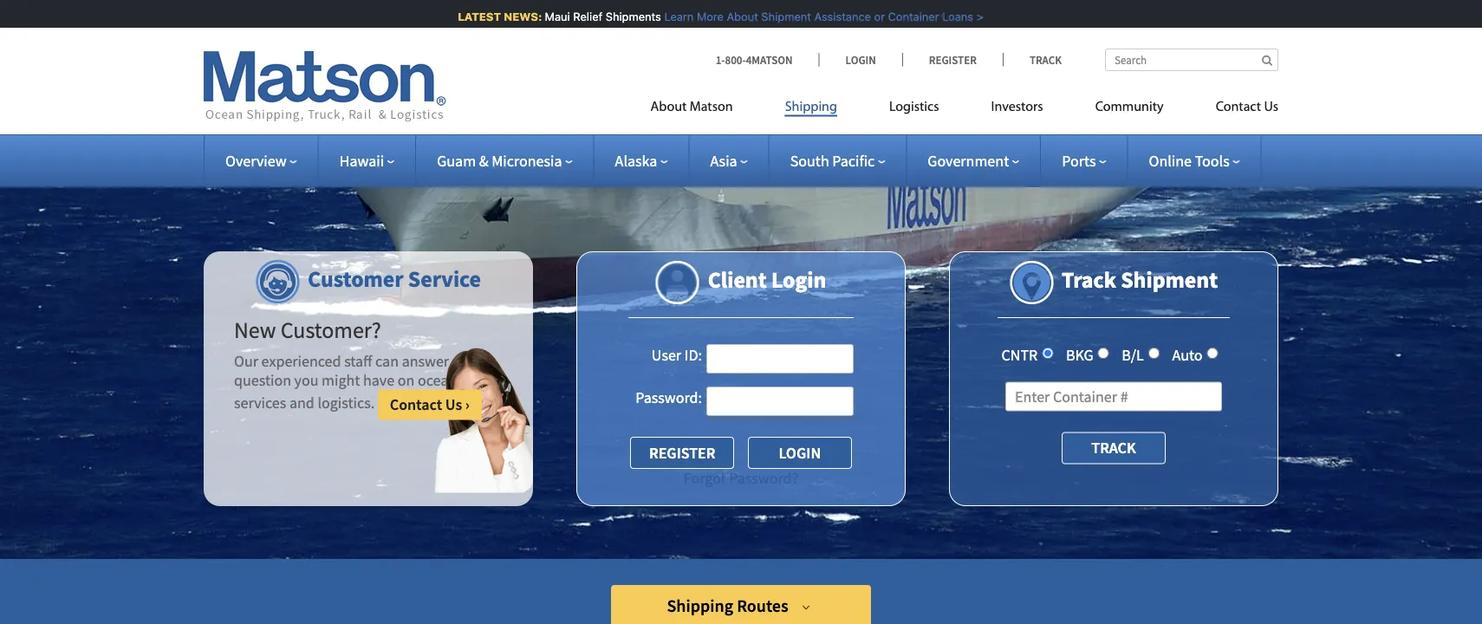 Task type: describe. For each thing, give the bounding box(es) containing it.
experienced
[[261, 352, 341, 371]]

>
[[970, 10, 977, 23]]

ports
[[1062, 151, 1096, 170]]

request a quote › link
[[611, 117, 871, 165]]

online tools link
[[1149, 151, 1240, 170]]

1-
[[716, 52, 725, 67]]

staff
[[344, 352, 372, 371]]

new
[[234, 315, 276, 344]]

tools
[[1195, 151, 1230, 170]]

asia link
[[710, 151, 748, 170]]

shipping for shipping schedules ›
[[664, 76, 730, 98]]

shipping routes
[[667, 595, 788, 617]]

0 horizontal spatial login
[[771, 265, 826, 293]]

blue matson logo with ocean, shipping, truck, rail and logistics written beneath it. image
[[204, 51, 446, 122]]

shipments
[[599, 10, 655, 23]]

client login
[[708, 265, 826, 293]]

us for contact us ›
[[445, 395, 462, 414]]

shipping schedules ›
[[664, 76, 818, 98]]

south
[[790, 151, 829, 170]]

ship
[[687, 22, 721, 43]]

maui
[[538, 10, 564, 23]]

hawaii
[[339, 151, 384, 170]]

id:
[[684, 345, 702, 365]]

a
[[740, 130, 749, 152]]

services and
[[234, 393, 314, 413]]

track link
[[1003, 52, 1062, 67]]

shipping link
[[759, 91, 863, 127]]

guam
[[437, 151, 476, 170]]

track button
[[1062, 432, 1166, 464]]

shipping schedules › link
[[611, 63, 871, 111]]

your
[[724, 22, 758, 43]]

Auto radio
[[1207, 348, 1218, 359]]

logistics.
[[318, 393, 375, 413]]

customer?
[[281, 315, 381, 344]]

bkg
[[1066, 345, 1093, 365]]

1-800-4matson link
[[716, 52, 819, 67]]

relief
[[567, 10, 596, 23]]

community link
[[1069, 91, 1190, 127]]

answer
[[402, 352, 449, 371]]

contact us ›
[[390, 395, 470, 414]]

hawaii link
[[339, 151, 395, 170]]

› inside 'link'
[[790, 22, 795, 43]]

online tools
[[1149, 151, 1230, 170]]

top menu navigation
[[651, 91, 1278, 127]]

user
[[652, 345, 681, 365]]

our experienced staff can answer any question you might have on ocean services and logistics.
[[234, 352, 476, 413]]

search image
[[1262, 54, 1272, 65]]

forgot password?
[[684, 469, 798, 488]]

quote
[[752, 130, 798, 152]]

› down any
[[465, 395, 470, 414]]

forgot
[[684, 469, 726, 488]]

you
[[294, 370, 319, 390]]

request a quote ›
[[676, 130, 806, 152]]

4matson
[[746, 52, 793, 67]]

0 vertical spatial shipment
[[755, 10, 805, 23]]

request
[[676, 130, 737, 152]]

news:
[[497, 10, 536, 23]]

0 vertical spatial register link
[[902, 52, 1003, 67]]

› right schedules at the top of page
[[813, 76, 818, 98]]

matson
[[690, 100, 733, 114]]

Password: password field
[[706, 387, 854, 416]]

latest
[[451, 10, 495, 23]]

south pacific
[[790, 151, 875, 170]]

User ID: text field
[[706, 344, 854, 374]]

government link
[[928, 151, 1019, 170]]

about matson
[[651, 100, 733, 114]]

customer
[[308, 264, 404, 293]]

forgot password? link
[[684, 469, 798, 488]]

car
[[761, 22, 786, 43]]

1-800-4matson
[[716, 52, 793, 67]]

guam & micronesia link
[[437, 151, 573, 170]]

schedules
[[734, 76, 810, 98]]

service
[[408, 264, 481, 293]]

password:
[[636, 388, 702, 407]]

micronesia
[[492, 151, 562, 170]]

routes
[[737, 595, 788, 617]]

client
[[708, 265, 767, 293]]

latest news: maui relief shipments learn more about shipment assistance or container loans >
[[451, 10, 977, 23]]

auto
[[1172, 345, 1203, 365]]

› right quote
[[801, 130, 806, 152]]

password?
[[729, 469, 798, 488]]

ship your car › link
[[611, 9, 871, 56]]

track for track "button"
[[1091, 438, 1136, 458]]



Task type: vqa. For each thing, say whether or not it's contained in the screenshot.
Includes Containerships, Combination Container And Roll-On/Roll-Off Ships And Custom-Designed Barges.
no



Task type: locate. For each thing, give the bounding box(es) containing it.
pacific
[[832, 151, 875, 170]]

government
[[928, 151, 1009, 170]]

can
[[375, 352, 399, 371]]

any
[[452, 352, 476, 371]]

register up forgot
[[649, 443, 715, 462]]

track inside "button"
[[1091, 438, 1136, 458]]

login down the or
[[845, 52, 876, 67]]

contact us › link
[[378, 389, 482, 420]]

0 horizontal spatial shipment
[[755, 10, 805, 23]]

learn
[[658, 10, 687, 23]]

shipping left routes
[[667, 595, 733, 617]]

about right more
[[720, 10, 752, 23]]

shipping for shipping
[[785, 100, 837, 114]]

contact inside top menu navigation
[[1216, 100, 1261, 114]]

contact down on
[[390, 395, 442, 414]]

1 vertical spatial shipping
[[785, 100, 837, 114]]

login right client
[[771, 265, 826, 293]]

None button
[[748, 437, 852, 469]]

1 horizontal spatial register
[[929, 52, 977, 67]]

contact us link
[[1190, 91, 1278, 127]]

online
[[1149, 151, 1192, 170]]

about
[[720, 10, 752, 23], [651, 100, 687, 114]]

2 vertical spatial track
[[1091, 438, 1136, 458]]

b/l
[[1122, 345, 1144, 365]]

us for contact us
[[1264, 100, 1278, 114]]

None search field
[[1105, 49, 1278, 71]]

contact up tools at the right
[[1216, 100, 1261, 114]]

us
[[1264, 100, 1278, 114], [445, 395, 462, 414]]

1 horizontal spatial contact
[[1216, 100, 1261, 114]]

contact us
[[1216, 100, 1278, 114]]

have
[[363, 370, 394, 390]]

track for the track link
[[1030, 52, 1062, 67]]

guam & micronesia
[[437, 151, 562, 170]]

CNTR radio
[[1042, 348, 1053, 359]]

ports link
[[1062, 151, 1106, 170]]

shipping inside top menu navigation
[[785, 100, 837, 114]]

register link down loans
[[902, 52, 1003, 67]]

track down enter container # text box
[[1091, 438, 1136, 458]]

›
[[790, 22, 795, 43], [813, 76, 818, 98], [801, 130, 806, 152], [465, 395, 470, 414]]

register link down the password:
[[630, 437, 734, 469]]

ocean
[[418, 370, 457, 390]]

community
[[1095, 100, 1164, 114]]

alaska
[[615, 151, 657, 170]]

login link
[[819, 52, 902, 67]]

track
[[1030, 52, 1062, 67], [1062, 265, 1116, 293], [1091, 438, 1136, 458]]

assistance
[[808, 10, 865, 23]]

or
[[868, 10, 878, 23]]

0 horizontal spatial contact
[[390, 395, 442, 414]]

logistics
[[889, 100, 939, 114]]

B/L radio
[[1148, 348, 1160, 359]]

Search search field
[[1105, 49, 1278, 71]]

shipping down schedules at the top of page
[[785, 100, 837, 114]]

login
[[845, 52, 876, 67], [771, 265, 826, 293]]

800-
[[725, 52, 746, 67]]

0 horizontal spatial us
[[445, 395, 462, 414]]

contact for contact us
[[1216, 100, 1261, 114]]

overview
[[225, 151, 287, 170]]

more
[[690, 10, 717, 23]]

on
[[398, 370, 415, 390]]

register down loans
[[929, 52, 977, 67]]

asia
[[710, 151, 737, 170]]

image of smiling customer service agent ready to help. image
[[434, 348, 533, 493]]

about left matson
[[651, 100, 687, 114]]

question
[[234, 370, 291, 390]]

1 vertical spatial about
[[651, 100, 687, 114]]

track up "investors"
[[1030, 52, 1062, 67]]

0 vertical spatial shipping
[[664, 76, 730, 98]]

register link
[[902, 52, 1003, 67], [630, 437, 734, 469]]

1 horizontal spatial login
[[845, 52, 876, 67]]

us down 'search' icon
[[1264, 100, 1278, 114]]

1 vertical spatial track
[[1062, 265, 1116, 293]]

our
[[234, 352, 258, 371]]

1 horizontal spatial register link
[[902, 52, 1003, 67]]

might
[[322, 370, 360, 390]]

1 vertical spatial shipment
[[1121, 265, 1218, 293]]

0 vertical spatial login
[[845, 52, 876, 67]]

1 vertical spatial register
[[649, 443, 715, 462]]

us down ocean
[[445, 395, 462, 414]]

ship your car ›
[[687, 22, 795, 43]]

0 vertical spatial about
[[720, 10, 752, 23]]

alaska link
[[615, 151, 668, 170]]

shipping
[[664, 76, 730, 98], [785, 100, 837, 114], [667, 595, 733, 617]]

contact
[[1216, 100, 1261, 114], [390, 395, 442, 414]]

1 vertical spatial register link
[[630, 437, 734, 469]]

logistics link
[[863, 91, 965, 127]]

0 vertical spatial track
[[1030, 52, 1062, 67]]

track shipment
[[1062, 265, 1218, 293]]

shipment
[[755, 10, 805, 23], [1121, 265, 1218, 293]]

› right car
[[790, 22, 795, 43]]

cntr
[[1001, 345, 1038, 365]]

Enter Container # text field
[[1005, 382, 1222, 411]]

2 vertical spatial shipping
[[667, 595, 733, 617]]

loans
[[936, 10, 967, 23]]

south pacific link
[[790, 151, 885, 170]]

about inside top menu navigation
[[651, 100, 687, 114]]

learn more about shipment assistance or container loans > link
[[658, 10, 977, 23]]

1 vertical spatial us
[[445, 395, 462, 414]]

shipping up the about matson
[[664, 76, 730, 98]]

1 horizontal spatial about
[[720, 10, 752, 23]]

investors
[[991, 100, 1043, 114]]

1 vertical spatial contact
[[390, 395, 442, 414]]

0 horizontal spatial register
[[649, 443, 715, 462]]

0 horizontal spatial about
[[651, 100, 687, 114]]

us inside top menu navigation
[[1264, 100, 1278, 114]]

1 horizontal spatial us
[[1264, 100, 1278, 114]]

container
[[882, 10, 933, 23]]

0 vertical spatial contact
[[1216, 100, 1261, 114]]

0 vertical spatial us
[[1264, 100, 1278, 114]]

&
[[479, 151, 489, 170]]

new customer?
[[234, 315, 381, 344]]

1 vertical spatial login
[[771, 265, 826, 293]]

0 vertical spatial register
[[929, 52, 977, 67]]

track up bkg radio
[[1062, 265, 1116, 293]]

shipping routes link
[[611, 585, 871, 624]]

track for track shipment
[[1062, 265, 1116, 293]]

contact for contact us ›
[[390, 395, 442, 414]]

investors link
[[965, 91, 1069, 127]]

1 horizontal spatial shipment
[[1121, 265, 1218, 293]]

shipping for shipping routes
[[667, 595, 733, 617]]

BKG radio
[[1098, 348, 1109, 359]]

about matson link
[[651, 91, 759, 127]]

0 horizontal spatial register link
[[630, 437, 734, 469]]



